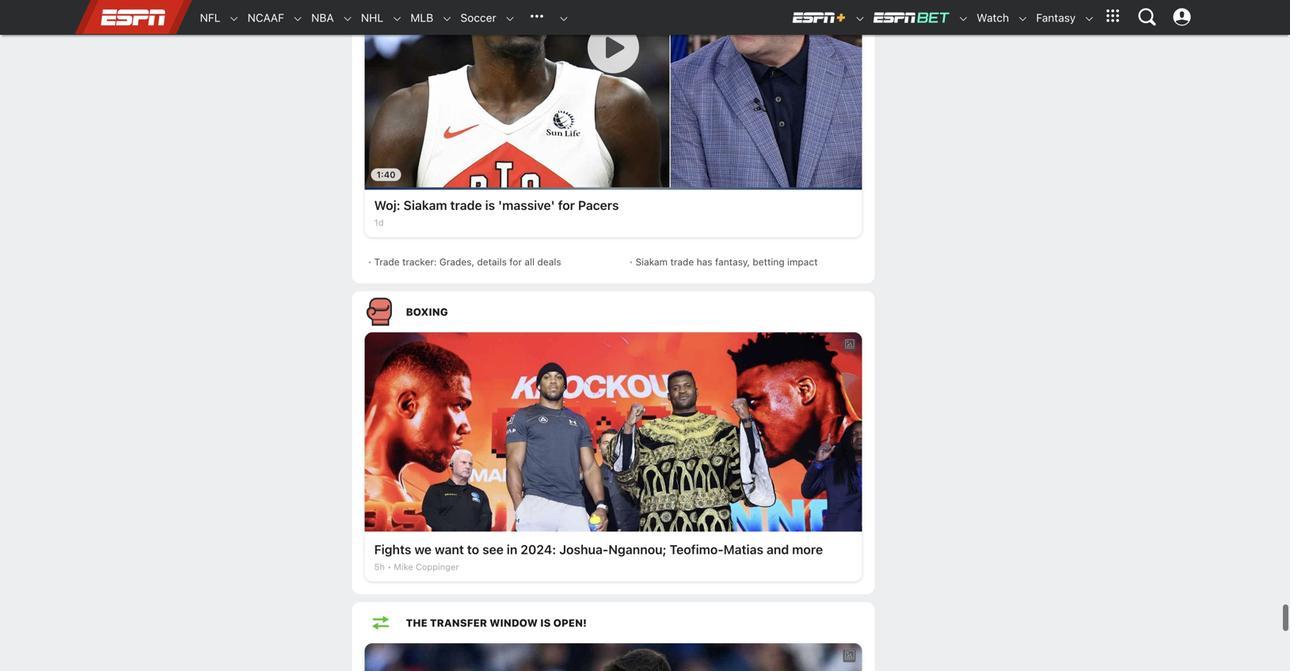 Task type: describe. For each thing, give the bounding box(es) containing it.
and
[[767, 542, 789, 557]]

grades,
[[440, 256, 475, 268]]

0 horizontal spatial for
[[510, 256, 522, 268]]

fights
[[374, 542, 412, 557]]

nhl link
[[353, 1, 384, 35]]

siakam trade has fantasy, betting impact
[[636, 256, 818, 268]]

window
[[490, 617, 538, 629]]

transfer
[[430, 617, 487, 629]]

ncaaf link
[[240, 1, 284, 35]]

fantasy,
[[715, 256, 750, 268]]

fantasy
[[1037, 11, 1076, 24]]

5h
[[374, 562, 385, 572]]

see
[[483, 542, 504, 557]]

watch
[[977, 11, 1010, 24]]

in
[[507, 542, 518, 557]]

0 vertical spatial siakam
[[404, 198, 447, 213]]

ngannou;
[[609, 542, 667, 557]]

tracker:
[[402, 256, 437, 268]]

soccer
[[461, 11, 497, 24]]

nfl
[[200, 11, 221, 24]]

0 vertical spatial for
[[558, 198, 575, 213]]

open!
[[553, 617, 587, 629]]

1 horizontal spatial siakam
[[636, 256, 668, 268]]

is
[[485, 198, 495, 213]]

1 horizontal spatial trade
[[671, 256, 694, 268]]

woj:
[[374, 198, 401, 213]]

trade tracker: grades, details for all deals
[[374, 256, 561, 268]]

1:40
[[377, 170, 396, 180]]

fights we want to see in 2024: joshua-ngannou; teofimo-matias and more
[[374, 542, 823, 557]]

all
[[525, 256, 535, 268]]

0 vertical spatial trade
[[450, 198, 482, 213]]

pacers
[[578, 198, 619, 213]]

mike
[[394, 562, 413, 572]]

joshua-
[[560, 542, 609, 557]]

nfl link
[[192, 1, 221, 35]]

woj: siakam trade is 'massive' for pacers
[[374, 198, 619, 213]]

the transfer window is open!
[[406, 617, 587, 629]]



Task type: vqa. For each thing, say whether or not it's contained in the screenshot.
Coppinger at bottom
yes



Task type: locate. For each thing, give the bounding box(es) containing it.
siakam left the has
[[636, 256, 668, 268]]

impact
[[788, 256, 818, 268]]

siakam trade has fantasy, betting impact link
[[636, 250, 859, 274]]

mlb
[[411, 11, 434, 24]]

trade left the has
[[671, 256, 694, 268]]

nba link
[[303, 1, 334, 35]]

siakam
[[404, 198, 447, 213], [636, 256, 668, 268]]

details
[[477, 256, 507, 268]]

nhl
[[361, 11, 384, 24]]

trade
[[450, 198, 482, 213], [671, 256, 694, 268]]

mlb link
[[403, 1, 434, 35]]

1 vertical spatial trade
[[671, 256, 694, 268]]

trade tracker: grades, details for all deals link
[[374, 250, 614, 274]]

soccer link
[[453, 1, 497, 35]]

fantasy link
[[1029, 1, 1076, 35]]

coppinger
[[416, 562, 459, 572]]

boxing
[[406, 306, 448, 318]]

for left all on the top left
[[510, 256, 522, 268]]

1d
[[374, 218, 384, 228]]

betting
[[753, 256, 785, 268]]

for left pacers at the top of the page
[[558, 198, 575, 213]]

mike coppinger
[[394, 562, 459, 572]]

watch link
[[969, 1, 1010, 35]]

more
[[792, 542, 823, 557]]

ncaaf
[[248, 11, 284, 24]]

1 vertical spatial for
[[510, 256, 522, 268]]

we
[[415, 542, 432, 557]]

want
[[435, 542, 464, 557]]

siakam right woj:
[[404, 198, 447, 213]]

'massive'
[[498, 198, 555, 213]]

0 horizontal spatial siakam
[[404, 198, 447, 213]]

deals
[[538, 256, 561, 268]]

teofimo-
[[670, 542, 724, 557]]

for
[[558, 198, 575, 213], [510, 256, 522, 268]]

matias
[[724, 542, 764, 557]]

is
[[540, 617, 551, 629]]

has
[[697, 256, 713, 268]]

trade
[[374, 256, 400, 268]]

to
[[467, 542, 479, 557]]

1 vertical spatial siakam
[[636, 256, 668, 268]]

2024:
[[521, 542, 556, 557]]

nba
[[311, 11, 334, 24]]

0 horizontal spatial trade
[[450, 198, 482, 213]]

trade left is at the left of page
[[450, 198, 482, 213]]

1 horizontal spatial for
[[558, 198, 575, 213]]

the
[[406, 617, 428, 629]]



